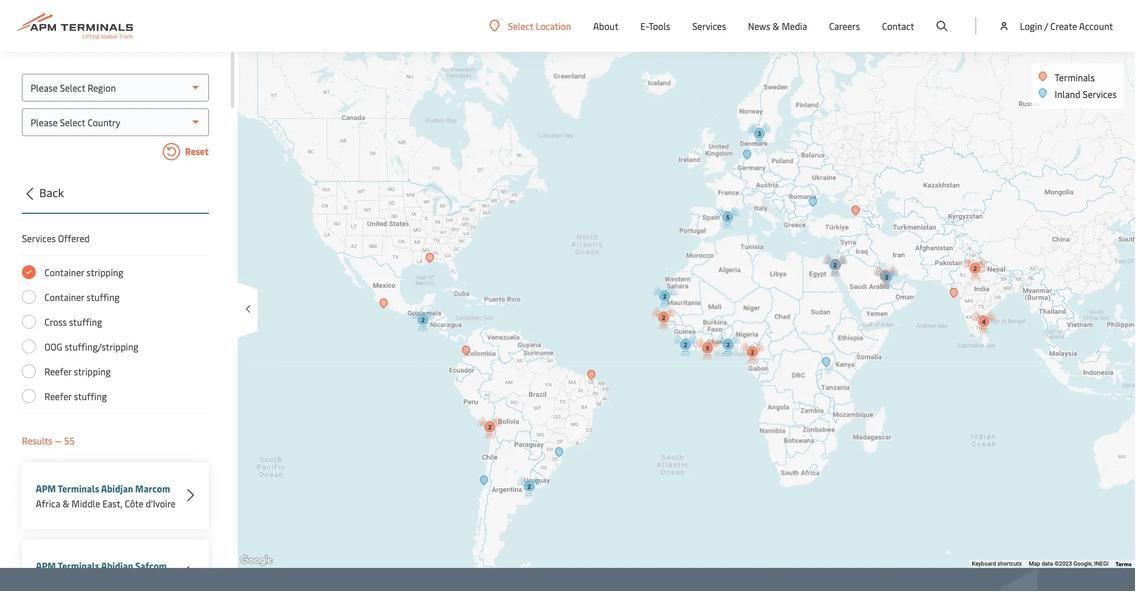 Task type: locate. For each thing, give the bounding box(es) containing it.
container up cross
[[44, 291, 84, 304]]

apm
[[36, 483, 56, 496], [36, 560, 56, 573]]

5
[[726, 214, 730, 221], [706, 345, 710, 352]]

1 vertical spatial apm
[[36, 560, 56, 573]]

stripping
[[87, 266, 124, 279], [74, 366, 111, 378]]

news & media button
[[749, 0, 808, 52]]

e-tools
[[641, 20, 671, 32]]

inland
[[1056, 88, 1081, 100]]

Reefer stuffing radio
[[22, 390, 36, 404]]

stripping up container stuffing
[[87, 266, 124, 279]]

1 vertical spatial reefer
[[44, 390, 72, 403]]

reefer stripping
[[44, 366, 111, 378]]

reefer
[[44, 366, 72, 378], [44, 390, 72, 403]]

1 vertical spatial 5
[[706, 345, 710, 352]]

abidjan left safcom
[[101, 560, 133, 573]]

services button
[[693, 0, 727, 52]]

oog
[[44, 341, 62, 353]]

2 vertical spatial stuffing
[[74, 390, 107, 403]]

tools
[[649, 20, 671, 32]]

apm terminals abidjan safcom link
[[22, 541, 209, 592]]

keyboard shortcuts button
[[973, 561, 1023, 569]]

1 vertical spatial terminals
[[58, 483, 99, 496]]

abidjan for safcom
[[101, 560, 133, 573]]

container
[[44, 266, 84, 279], [44, 291, 84, 304]]

1 container from the top
[[44, 266, 84, 279]]

2 container from the top
[[44, 291, 84, 304]]

news & media
[[749, 20, 808, 32]]

1 horizontal spatial services
[[693, 20, 727, 32]]

shortcuts
[[998, 561, 1023, 568]]

services left offered
[[22, 232, 56, 245]]

2 abidjan from the top
[[101, 560, 133, 573]]

stuffing down container stuffing
[[69, 316, 102, 329]]

0 horizontal spatial 5
[[706, 345, 710, 352]]

1 vertical spatial 3
[[884, 273, 887, 280]]

terminals
[[1056, 71, 1096, 84], [58, 483, 99, 496], [58, 560, 99, 573]]

2
[[834, 262, 837, 269], [834, 262, 838, 269], [974, 265, 977, 272], [886, 274, 889, 281], [663, 293, 667, 300], [662, 314, 666, 321], [421, 317, 425, 324], [684, 342, 688, 349], [727, 342, 730, 349], [751, 349, 755, 356], [488, 424, 492, 431], [528, 484, 531, 491]]

0 vertical spatial services
[[693, 20, 727, 32]]

reset button
[[22, 143, 209, 163]]

reefer down the oog
[[44, 366, 72, 378]]

0 vertical spatial container
[[44, 266, 84, 279]]

—
[[55, 435, 62, 448]]

0 vertical spatial stripping
[[87, 266, 124, 279]]

1 vertical spatial &
[[63, 498, 69, 511]]

4
[[983, 319, 986, 325]]

0 vertical spatial stuffing
[[87, 291, 120, 304]]

google,
[[1074, 561, 1094, 568]]

abidjan
[[101, 483, 133, 496], [101, 560, 133, 573]]

map region
[[130, 0, 1136, 592]]

stuffing down container stripping
[[87, 291, 120, 304]]

Cross stuffing radio
[[22, 315, 36, 329]]

0 horizontal spatial 3
[[758, 130, 761, 137]]

abidjan for marcom
[[101, 483, 133, 496]]

keyboard
[[973, 561, 997, 568]]

cross stuffing
[[44, 316, 102, 329]]

0 vertical spatial 3
[[758, 130, 761, 137]]

1 reefer from the top
[[44, 366, 72, 378]]

2 apm from the top
[[36, 560, 56, 573]]

container for container stripping
[[44, 266, 84, 279]]

select location
[[508, 19, 572, 32]]

1 vertical spatial abidjan
[[101, 560, 133, 573]]

login / create account link
[[999, 0, 1114, 52]]

stuffing
[[87, 291, 120, 304], [69, 316, 102, 329], [74, 390, 107, 403]]

3
[[758, 130, 761, 137], [884, 273, 887, 280]]

2 vertical spatial terminals
[[58, 560, 99, 573]]

apm for apm terminals abidjan safcom
[[36, 560, 56, 573]]

services right "inland" at the top right of the page
[[1084, 88, 1117, 100]]

2 reefer from the top
[[44, 390, 72, 403]]

media
[[782, 20, 808, 32]]

0 vertical spatial &
[[773, 20, 780, 32]]

abidjan inside apm terminals abidjan marcom africa & middle east, côte d'ivoire
[[101, 483, 133, 496]]

1 vertical spatial container
[[44, 291, 84, 304]]

terminals inside apm terminals abidjan marcom africa & middle east, côte d'ivoire
[[58, 483, 99, 496]]

login / create account
[[1021, 20, 1114, 32]]

container up container stuffing
[[44, 266, 84, 279]]

results
[[22, 435, 53, 448]]

services
[[693, 20, 727, 32], [1084, 88, 1117, 100], [22, 232, 56, 245]]

& right 'news'
[[773, 20, 780, 32]]

map
[[1030, 561, 1041, 568]]

1 apm from the top
[[36, 483, 56, 496]]

1 vertical spatial stuffing
[[69, 316, 102, 329]]

2 horizontal spatial services
[[1084, 88, 1117, 100]]

0 horizontal spatial services
[[22, 232, 56, 245]]

0 vertical spatial abidjan
[[101, 483, 133, 496]]

inegi
[[1095, 561, 1110, 568]]

stuffing for cross stuffing
[[69, 316, 102, 329]]

1 vertical spatial stripping
[[74, 366, 111, 378]]

stuffing for container stuffing
[[87, 291, 120, 304]]

about
[[594, 20, 619, 32]]

0 horizontal spatial &
[[63, 498, 69, 511]]

stuffing down reefer stripping
[[74, 390, 107, 403]]

0 vertical spatial apm
[[36, 483, 56, 496]]

contact button
[[883, 0, 915, 52]]

2 vertical spatial services
[[22, 232, 56, 245]]

stripping for reefer stripping
[[74, 366, 111, 378]]

& right the africa at the left of the page
[[63, 498, 69, 511]]

apm inside apm terminals abidjan marcom africa & middle east, côte d'ivoire
[[36, 483, 56, 496]]

1 horizontal spatial 3
[[884, 273, 887, 280]]

google image
[[237, 554, 275, 569]]

services offered
[[22, 232, 90, 245]]

abidjan up east,
[[101, 483, 133, 496]]

1 abidjan from the top
[[101, 483, 133, 496]]

apm for apm terminals abidjan marcom africa & middle east, côte d'ivoire
[[36, 483, 56, 496]]

0 vertical spatial reefer
[[44, 366, 72, 378]]

&
[[773, 20, 780, 32], [63, 498, 69, 511]]

results — 55
[[22, 435, 75, 448]]

Container stuffing radio
[[22, 290, 36, 304]]

1 horizontal spatial &
[[773, 20, 780, 32]]

reefer stuffing
[[44, 390, 107, 403]]

stripping down the oog stuffing/stripping
[[74, 366, 111, 378]]

©2023
[[1055, 561, 1073, 568]]

back
[[39, 185, 64, 200]]

OOG stuffing/stripping radio
[[22, 340, 36, 354]]

stripping for container stripping
[[87, 266, 124, 279]]

reefer right reefer stuffing option
[[44, 390, 72, 403]]

select location button
[[490, 19, 572, 32]]

services right the tools
[[693, 20, 727, 32]]

0 vertical spatial 5
[[726, 214, 730, 221]]

/
[[1045, 20, 1049, 32]]

& inside popup button
[[773, 20, 780, 32]]

africa
[[36, 498, 60, 511]]



Task type: vqa. For each thing, say whether or not it's contained in the screenshot.
leftmost communities
no



Task type: describe. For each thing, give the bounding box(es) containing it.
marcom
[[135, 483, 170, 496]]

data
[[1043, 561, 1054, 568]]

container stuffing
[[44, 291, 120, 304]]

reefer for reefer stripping
[[44, 366, 72, 378]]

offered
[[58, 232, 90, 245]]

apm terminals abidjan safcom
[[36, 560, 167, 573]]

terminals for apm terminals abidjan marcom africa & middle east, côte d'ivoire
[[58, 483, 99, 496]]

Reefer stripping radio
[[22, 365, 36, 379]]

côte
[[125, 498, 144, 511]]

inland services
[[1056, 88, 1117, 100]]

1 horizontal spatial 5
[[726, 214, 730, 221]]

login
[[1021, 20, 1043, 32]]

services for services
[[693, 20, 727, 32]]

back button
[[18, 184, 209, 214]]

oog stuffing/stripping
[[44, 341, 139, 353]]

safcom
[[135, 560, 167, 573]]

news
[[749, 20, 771, 32]]

0 vertical spatial terminals
[[1056, 71, 1096, 84]]

about button
[[594, 0, 619, 52]]

container stripping
[[44, 266, 124, 279]]

Container stripping radio
[[22, 266, 36, 280]]

3 inside 2 3 2
[[884, 273, 887, 280]]

map data ©2023 google, inegi
[[1030, 561, 1110, 568]]

services for services offered
[[22, 232, 56, 245]]

middle
[[72, 498, 100, 511]]

terminals for apm terminals abidjan safcom
[[58, 560, 99, 573]]

contact
[[883, 20, 915, 32]]

keyboard shortcuts
[[973, 561, 1023, 568]]

select
[[508, 19, 534, 32]]

reefer for reefer stuffing
[[44, 390, 72, 403]]

container for container stuffing
[[44, 291, 84, 304]]

stuffing for reefer stuffing
[[74, 390, 107, 403]]

account
[[1080, 20, 1114, 32]]

create
[[1051, 20, 1078, 32]]

e-
[[641, 20, 649, 32]]

location
[[536, 19, 572, 32]]

2 3 2
[[884, 265, 977, 281]]

stuffing/stripping
[[65, 341, 139, 353]]

d'ivoire
[[146, 498, 176, 511]]

& inside apm terminals abidjan marcom africa & middle east, côte d'ivoire
[[63, 498, 69, 511]]

e-tools button
[[641, 0, 671, 52]]

reset
[[183, 145, 209, 158]]

55
[[64, 435, 75, 448]]

careers button
[[830, 0, 861, 52]]

1 vertical spatial services
[[1084, 88, 1117, 100]]

apm terminals abidjan marcom africa & middle east, côte d'ivoire
[[36, 483, 176, 511]]

terms
[[1117, 561, 1133, 569]]

careers
[[830, 20, 861, 32]]

cross
[[44, 316, 67, 329]]

terms link
[[1117, 561, 1133, 569]]

east,
[[103, 498, 122, 511]]



